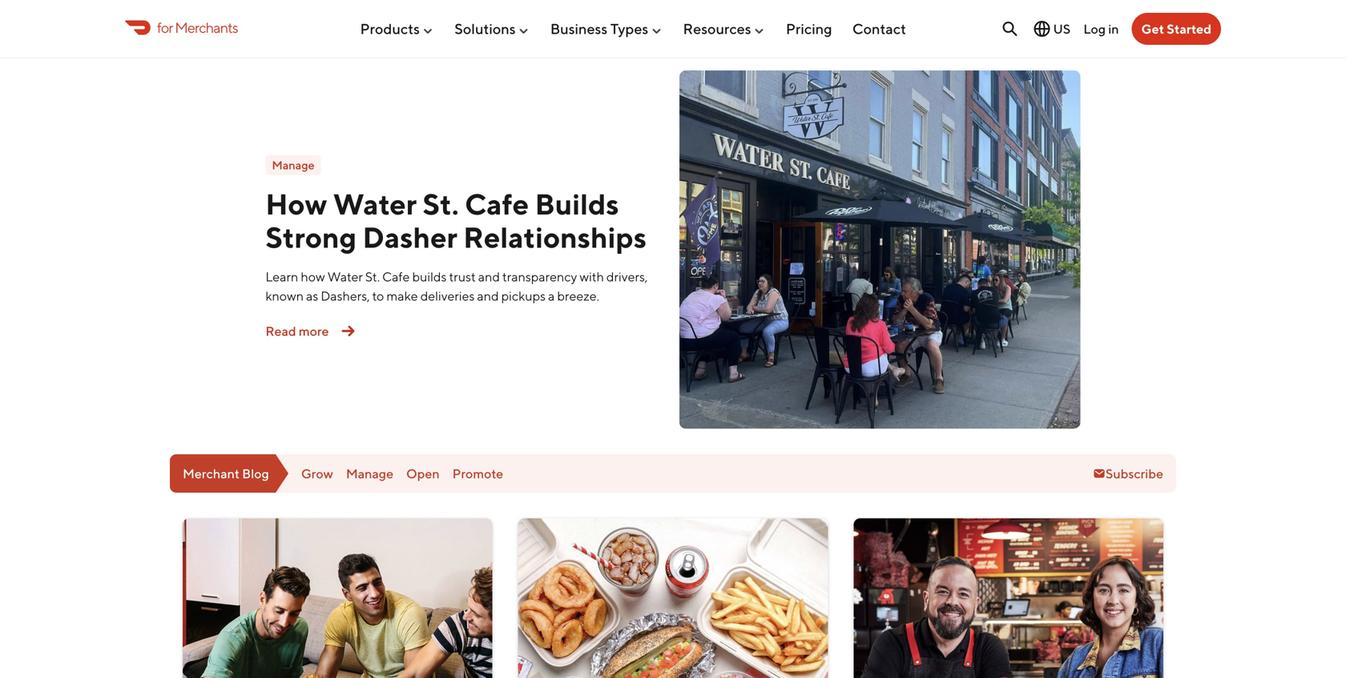 Task type: locate. For each thing, give the bounding box(es) containing it.
0 vertical spatial and
[[478, 269, 500, 285]]

manage
[[272, 158, 315, 172], [346, 466, 394, 482]]

products link
[[360, 14, 434, 44]]

st. inside learn how water st. cafe builds trust and transparency with drivers, known as dashers, to make deliveries and pickups a breeze.
[[365, 269, 380, 285]]

grow link
[[301, 466, 333, 482]]

1 horizontal spatial st.
[[423, 187, 459, 221]]

manage for left manage link
[[272, 158, 315, 172]]

1 horizontal spatial cafe
[[465, 187, 529, 221]]

get started button
[[1132, 13, 1222, 45]]

0 horizontal spatial st.
[[365, 269, 380, 285]]

1 vertical spatial water
[[328, 269, 363, 285]]

merchant blog
[[183, 466, 269, 482]]

st. up builds
[[423, 187, 459, 221]]

and left pickups
[[477, 289, 499, 304]]

0 vertical spatial st.
[[423, 187, 459, 221]]

water up the dashers,
[[328, 269, 363, 285]]

cafe
[[465, 187, 529, 221], [382, 269, 410, 285]]

resources link
[[683, 14, 766, 44]]

grow
[[301, 466, 333, 482]]

manage right 'grow'
[[346, 466, 394, 482]]

0 vertical spatial water
[[333, 187, 417, 221]]

strong
[[266, 220, 357, 255]]

0 vertical spatial manage
[[272, 158, 315, 172]]

cafe up make
[[382, 269, 410, 285]]

log in link
[[1084, 21, 1119, 36]]

0 horizontal spatial manage
[[272, 158, 315, 172]]

1 vertical spatial st.
[[365, 269, 380, 285]]

manage link up how
[[266, 156, 321, 175]]

water right how
[[333, 187, 417, 221]]

0 vertical spatial manage link
[[266, 156, 321, 175]]

0 horizontal spatial manage link
[[266, 156, 321, 175]]

st. up the 'to'
[[365, 269, 380, 285]]

st.
[[423, 187, 459, 221], [365, 269, 380, 285]]

business types link
[[551, 14, 663, 44]]

get
[[1142, 21, 1165, 36]]

water
[[333, 187, 417, 221], [328, 269, 363, 285]]

1 horizontal spatial manage
[[346, 466, 394, 482]]

and
[[478, 269, 500, 285], [477, 289, 499, 304]]

1 vertical spatial manage
[[346, 466, 394, 482]]

as
[[306, 289, 318, 304]]

log
[[1084, 21, 1106, 36]]

manage link right 'grow'
[[346, 466, 394, 482]]

super bowl food image
[[183, 519, 493, 679]]

water inside learn how water st. cafe builds trust and transparency with drivers, known as dashers, to make deliveries and pickups a breeze.
[[328, 269, 363, 285]]

solutions link
[[455, 14, 530, 44]]

manage up how
[[272, 158, 315, 172]]

1 vertical spatial cafe
[[382, 269, 410, 285]]

blog
[[242, 466, 269, 482]]

breeze.
[[557, 289, 600, 304]]

how water st. cafe builds strong dasher relationships
[[266, 187, 647, 255]]

pricing
[[786, 20, 832, 37]]

how
[[266, 187, 327, 221]]

1 vertical spatial and
[[477, 289, 499, 304]]

to
[[372, 289, 384, 304]]

email icon image
[[1093, 468, 1106, 481]]

promote
[[453, 466, 503, 482]]

cafe left "builds"
[[465, 187, 529, 221]]

and right trust
[[478, 269, 500, 285]]

manage link
[[266, 156, 321, 175], [346, 466, 394, 482]]

resources
[[683, 20, 752, 37]]

0 vertical spatial cafe
[[465, 187, 529, 221]]

make
[[387, 289, 418, 304]]

learn how water st. cafe builds trust and transparency with drivers, known as dashers, to make deliveries and pickups a breeze.
[[266, 269, 648, 304]]

types
[[611, 20, 649, 37]]

trust
[[449, 269, 476, 285]]

transparency
[[503, 269, 577, 285]]

0 horizontal spatial cafe
[[382, 269, 410, 285]]

how
[[301, 269, 325, 285]]

1 vertical spatial manage link
[[346, 466, 394, 482]]



Task type: vqa. For each thing, say whether or not it's contained in the screenshot.
Business
yes



Task type: describe. For each thing, give the bounding box(es) containing it.
contact link
[[853, 14, 906, 44]]

read more
[[266, 324, 329, 339]]

promote link
[[453, 466, 503, 482]]

learn
[[266, 269, 298, 285]]

log in
[[1084, 21, 1119, 36]]

known
[[266, 289, 304, 304]]

pickups
[[501, 289, 546, 304]]

exterior of water st. cafe image
[[680, 71, 1081, 429]]

merchant blog link
[[170, 455, 288, 493]]

cafe inside learn how water st. cafe builds trust and transparency with drivers, known as dashers, to make deliveries and pickups a breeze.
[[382, 269, 410, 285]]

cafe inside how water st. cafe builds strong dasher relationships
[[465, 187, 529, 221]]

contact
[[853, 20, 906, 37]]

with
[[580, 269, 604, 285]]

more
[[299, 324, 329, 339]]

mx blog (us/ca/au/nz) - food delivery packaging and container tips for restaurants - assortment of foods image
[[518, 519, 828, 679]]

merchant
[[183, 466, 240, 482]]

drivers,
[[607, 269, 648, 285]]

builds
[[535, 187, 619, 221]]

deliveries
[[421, 289, 475, 304]]

business types
[[551, 20, 649, 37]]

get started
[[1142, 21, 1212, 36]]

globe line image
[[1033, 19, 1052, 38]]

open link
[[406, 466, 440, 482]]

dasher
[[363, 220, 458, 255]]

for merchants
[[157, 19, 238, 36]]

solutions
[[455, 20, 516, 37]]

open
[[406, 466, 440, 482]]

for
[[157, 19, 173, 36]]

st. inside how water st. cafe builds strong dasher relationships
[[423, 187, 459, 221]]

read
[[266, 324, 296, 339]]

how water st. cafe builds strong dasher relationships link
[[266, 187, 647, 255]]

arrow right image
[[335, 319, 361, 344]]

dashers,
[[321, 289, 370, 304]]

started
[[1167, 21, 1212, 36]]

us
[[1054, 21, 1071, 36]]

products
[[360, 20, 420, 37]]

merchants
[[175, 19, 238, 36]]

business
[[551, 20, 608, 37]]

manage for right manage link
[[346, 466, 394, 482]]

mx blog - success story - hattie b's hero image
[[854, 519, 1164, 679]]

subscribe
[[1106, 466, 1164, 482]]

a
[[548, 289, 555, 304]]

builds
[[412, 269, 447, 285]]

in
[[1109, 21, 1119, 36]]

pricing link
[[786, 14, 832, 44]]

for merchants link
[[125, 17, 238, 38]]

relationships
[[464, 220, 647, 255]]

1 horizontal spatial manage link
[[346, 466, 394, 482]]

water inside how water st. cafe builds strong dasher relationships
[[333, 187, 417, 221]]



